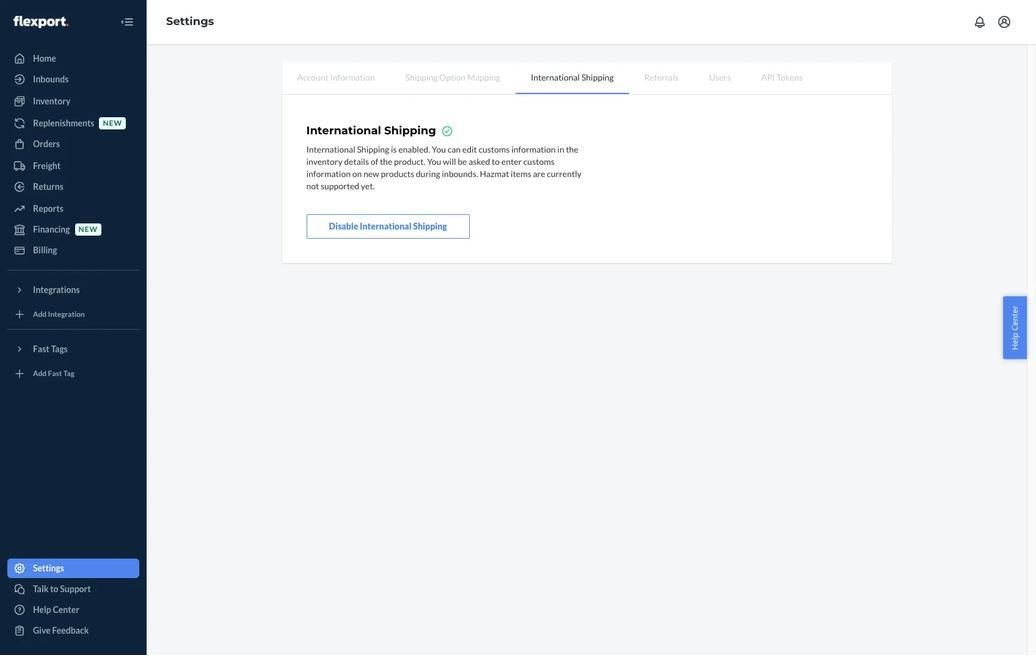 Task type: describe. For each thing, give the bounding box(es) containing it.
inbounds.
[[442, 169, 478, 179]]

billing
[[33, 245, 57, 255]]

shipping inside tab
[[582, 72, 614, 83]]

new for financing
[[79, 225, 98, 234]]

0 horizontal spatial information
[[306, 169, 351, 179]]

replenishments
[[33, 118, 94, 128]]

orders link
[[7, 134, 139, 154]]

1 vertical spatial fast
[[48, 369, 62, 379]]

not
[[306, 181, 319, 191]]

freight
[[33, 161, 61, 171]]

1 vertical spatial center
[[53, 605, 79, 615]]

account information tab
[[282, 62, 390, 93]]

1 vertical spatial settings link
[[7, 559, 139, 579]]

yet.
[[361, 181, 375, 191]]

freight link
[[7, 156, 139, 176]]

1 vertical spatial you
[[427, 156, 441, 167]]

items
[[511, 169, 532, 179]]

disable international shipping button
[[306, 214, 470, 239]]

disable
[[329, 221, 358, 231]]

add integration link
[[7, 305, 139, 325]]

open account menu image
[[997, 15, 1012, 29]]

inventory link
[[7, 92, 139, 111]]

home
[[33, 53, 56, 64]]

api tokens tab
[[746, 62, 818, 93]]

inventory
[[306, 156, 343, 167]]

talk
[[33, 584, 49, 595]]

talk to support
[[33, 584, 91, 595]]

give feedback
[[33, 626, 89, 636]]

international inside international shipping is enabled. you can edit customs information in the inventory details of the product. you will be asked to enter customs information on new products during inbounds. hazmat items are currently not supported yet.
[[306, 144, 356, 154]]

give
[[33, 626, 51, 636]]

billing link
[[7, 241, 139, 260]]

shipping inside "tab"
[[406, 72, 438, 83]]

close navigation image
[[120, 15, 134, 29]]

users
[[709, 72, 731, 83]]

tab list containing account information
[[282, 62, 892, 95]]

referrals
[[645, 72, 679, 83]]

can
[[448, 144, 461, 154]]

settings inside settings link
[[33, 563, 64, 574]]

0 vertical spatial you
[[432, 144, 446, 154]]

shipping inside international shipping is enabled. you can edit customs information in the inventory details of the product. you will be asked to enter customs information on new products during inbounds. hazmat items are currently not supported yet.
[[357, 144, 389, 154]]

asked
[[469, 156, 490, 167]]

integrations
[[33, 285, 80, 295]]

add fast tag link
[[7, 364, 139, 384]]

option
[[439, 72, 466, 83]]

home link
[[7, 49, 139, 68]]

0 horizontal spatial the
[[380, 156, 392, 167]]

enabled.
[[399, 144, 430, 154]]

1 horizontal spatial settings
[[166, 15, 214, 28]]

information
[[330, 72, 375, 83]]

new for replenishments
[[103, 119, 122, 128]]

help inside button
[[1010, 333, 1021, 350]]

international inside button
[[360, 221, 412, 231]]

referrals tab
[[629, 62, 694, 93]]

are
[[533, 169, 545, 179]]

new inside international shipping is enabled. you can edit customs information in the inventory details of the product. you will be asked to enter customs information on new products during inbounds. hazmat items are currently not supported yet.
[[364, 169, 379, 179]]

reports
[[33, 204, 63, 214]]

give feedback button
[[7, 622, 139, 641]]

international shipping inside tab
[[531, 72, 614, 83]]

currently
[[547, 169, 582, 179]]

integration
[[48, 310, 85, 319]]

to inside international shipping is enabled. you can edit customs information in the inventory details of the product. you will be asked to enter customs information on new products during inbounds. hazmat items are currently not supported yet.
[[492, 156, 500, 167]]

help center inside button
[[1010, 306, 1021, 350]]

open notifications image
[[973, 15, 988, 29]]

fast tags
[[33, 344, 68, 354]]

international shipping tab
[[516, 62, 629, 94]]



Task type: locate. For each thing, give the bounding box(es) containing it.
new down of
[[364, 169, 379, 179]]

1 horizontal spatial new
[[103, 119, 122, 128]]

help
[[1010, 333, 1021, 350], [33, 605, 51, 615]]

will
[[443, 156, 456, 167]]

0 vertical spatial settings
[[166, 15, 214, 28]]

1 vertical spatial international shipping
[[306, 124, 436, 138]]

tab list
[[282, 62, 892, 95]]

hazmat
[[480, 169, 509, 179]]

new up orders link
[[103, 119, 122, 128]]

account information
[[297, 72, 375, 83]]

to up hazmat
[[492, 156, 500, 167]]

1 vertical spatial new
[[364, 169, 379, 179]]

settings link
[[166, 15, 214, 28], [7, 559, 139, 579]]

1 horizontal spatial help center
[[1010, 306, 1021, 350]]

add for add integration
[[33, 310, 47, 319]]

customs
[[479, 144, 510, 154], [524, 156, 555, 167]]

1 horizontal spatial settings link
[[166, 15, 214, 28]]

reports link
[[7, 199, 139, 219]]

international shipping
[[531, 72, 614, 83], [306, 124, 436, 138]]

integrations button
[[7, 281, 139, 300]]

inbounds
[[33, 74, 69, 84]]

1 vertical spatial help center
[[33, 605, 79, 615]]

2 horizontal spatial new
[[364, 169, 379, 179]]

help center button
[[1004, 296, 1027, 359]]

add down fast tags
[[33, 369, 47, 379]]

1 vertical spatial information
[[306, 169, 351, 179]]

product.
[[394, 156, 426, 167]]

1 vertical spatial the
[[380, 156, 392, 167]]

new
[[103, 119, 122, 128], [364, 169, 379, 179], [79, 225, 98, 234]]

the
[[566, 144, 579, 154], [380, 156, 392, 167]]

flexport logo image
[[13, 16, 68, 28]]

api tokens
[[762, 72, 803, 83]]

0 vertical spatial help
[[1010, 333, 1021, 350]]

0 vertical spatial customs
[[479, 144, 510, 154]]

fast left the "tag"
[[48, 369, 62, 379]]

shipping option mapping tab
[[390, 62, 516, 93]]

supported
[[321, 181, 359, 191]]

information up are
[[512, 144, 556, 154]]

to right the 'talk'
[[50, 584, 58, 595]]

0 horizontal spatial help center
[[33, 605, 79, 615]]

information
[[512, 144, 556, 154], [306, 169, 351, 179]]

0 vertical spatial new
[[103, 119, 122, 128]]

is
[[391, 144, 397, 154]]

add fast tag
[[33, 369, 75, 379]]

talk to support button
[[7, 580, 139, 600]]

details
[[344, 156, 369, 167]]

add left integration
[[33, 310, 47, 319]]

during
[[416, 169, 440, 179]]

you up during at the left
[[427, 156, 441, 167]]

feedback
[[52, 626, 89, 636]]

mapping
[[468, 72, 501, 83]]

1 add from the top
[[33, 310, 47, 319]]

1 vertical spatial settings
[[33, 563, 64, 574]]

add
[[33, 310, 47, 319], [33, 369, 47, 379]]

you left can
[[432, 144, 446, 154]]

shipping
[[406, 72, 438, 83], [582, 72, 614, 83], [384, 124, 436, 138], [357, 144, 389, 154], [413, 221, 447, 231]]

2 add from the top
[[33, 369, 47, 379]]

customs up are
[[524, 156, 555, 167]]

to inside button
[[50, 584, 58, 595]]

tag
[[63, 369, 75, 379]]

shipping inside button
[[413, 221, 447, 231]]

information down inventory at the top of the page
[[306, 169, 351, 179]]

0 horizontal spatial new
[[79, 225, 98, 234]]

the right 'in'
[[566, 144, 579, 154]]

add integration
[[33, 310, 85, 319]]

0 horizontal spatial settings link
[[7, 559, 139, 579]]

0 vertical spatial to
[[492, 156, 500, 167]]

returns link
[[7, 177, 139, 197]]

center
[[1010, 306, 1021, 331], [53, 605, 79, 615]]

0 horizontal spatial customs
[[479, 144, 510, 154]]

fast
[[33, 344, 49, 354], [48, 369, 62, 379]]

0 horizontal spatial international shipping
[[306, 124, 436, 138]]

0 horizontal spatial settings
[[33, 563, 64, 574]]

add for add fast tag
[[33, 369, 47, 379]]

0 vertical spatial help center
[[1010, 306, 1021, 350]]

api
[[762, 72, 775, 83]]

1 vertical spatial customs
[[524, 156, 555, 167]]

1 horizontal spatial international shipping
[[531, 72, 614, 83]]

2 vertical spatial new
[[79, 225, 98, 234]]

to
[[492, 156, 500, 167], [50, 584, 58, 595]]

orders
[[33, 139, 60, 149]]

1 horizontal spatial information
[[512, 144, 556, 154]]

0 vertical spatial settings link
[[166, 15, 214, 28]]

products
[[381, 169, 414, 179]]

support
[[60, 584, 91, 595]]

0 vertical spatial add
[[33, 310, 47, 319]]

settings
[[166, 15, 214, 28], [33, 563, 64, 574]]

international inside tab
[[531, 72, 580, 83]]

0 horizontal spatial to
[[50, 584, 58, 595]]

0 vertical spatial fast
[[33, 344, 49, 354]]

financing
[[33, 224, 70, 235]]

0 vertical spatial information
[[512, 144, 556, 154]]

international
[[531, 72, 580, 83], [306, 124, 381, 138], [306, 144, 356, 154], [360, 221, 412, 231]]

of
[[371, 156, 378, 167]]

international shipping is enabled. you can edit customs information in the inventory details of the product. you will be asked to enter customs information on new products during inbounds. hazmat items are currently not supported yet.
[[306, 144, 582, 191]]

in
[[558, 144, 564, 154]]

help center link
[[7, 601, 139, 620]]

account
[[297, 72, 329, 83]]

enter
[[502, 156, 522, 167]]

be
[[458, 156, 467, 167]]

inventory
[[33, 96, 70, 106]]

new down reports link
[[79, 225, 98, 234]]

1 vertical spatial to
[[50, 584, 58, 595]]

edit
[[462, 144, 477, 154]]

0 horizontal spatial help
[[33, 605, 51, 615]]

1 vertical spatial add
[[33, 369, 47, 379]]

1 vertical spatial help
[[33, 605, 51, 615]]

0 horizontal spatial center
[[53, 605, 79, 615]]

fast inside dropdown button
[[33, 344, 49, 354]]

fast tags button
[[7, 340, 139, 359]]

1 horizontal spatial to
[[492, 156, 500, 167]]

center inside button
[[1010, 306, 1021, 331]]

on
[[352, 169, 362, 179]]

returns
[[33, 182, 63, 192]]

0 vertical spatial center
[[1010, 306, 1021, 331]]

the right of
[[380, 156, 392, 167]]

tags
[[51, 344, 68, 354]]

1 horizontal spatial center
[[1010, 306, 1021, 331]]

inbounds link
[[7, 70, 139, 89]]

help center
[[1010, 306, 1021, 350], [33, 605, 79, 615]]

users tab
[[694, 62, 746, 93]]

0 vertical spatial international shipping
[[531, 72, 614, 83]]

fast left tags
[[33, 344, 49, 354]]

1 horizontal spatial help
[[1010, 333, 1021, 350]]

1 horizontal spatial customs
[[524, 156, 555, 167]]

tokens
[[777, 72, 803, 83]]

you
[[432, 144, 446, 154], [427, 156, 441, 167]]

0 vertical spatial the
[[566, 144, 579, 154]]

1 horizontal spatial the
[[566, 144, 579, 154]]

customs up the asked
[[479, 144, 510, 154]]

disable international shipping
[[329, 221, 447, 231]]

shipping option mapping
[[406, 72, 501, 83]]



Task type: vqa. For each thing, say whether or not it's contained in the screenshot.
Account at the top
yes



